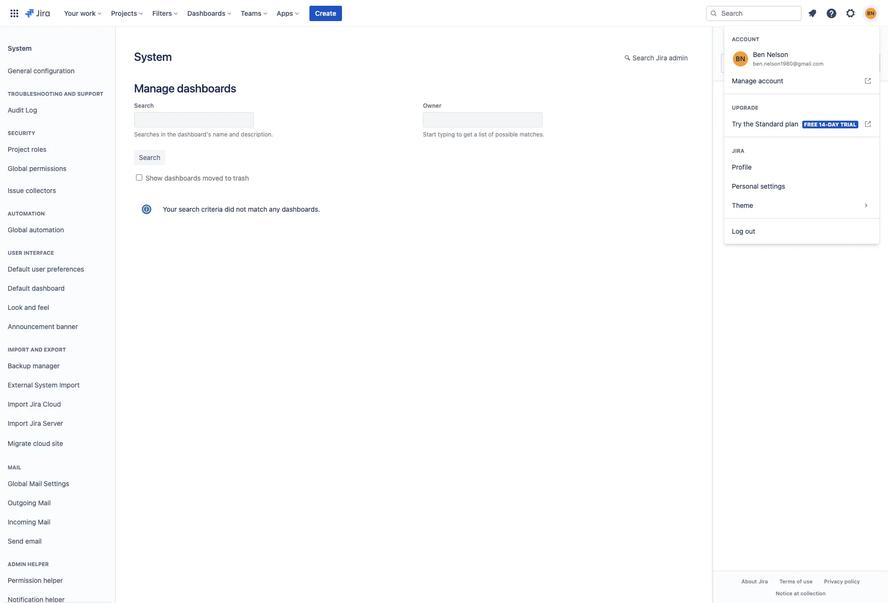 Task type: describe. For each thing, give the bounding box(es) containing it.
teams button
[[238, 6, 271, 21]]

terms of use
[[780, 578, 813, 584]]

troubleshooting
[[8, 91, 63, 97]]

find out what's changed in jira
[[738, 94, 834, 102]]

browse
[[738, 112, 761, 120]]

apps
[[277, 9, 293, 17]]

your search criteria did not match any dashboards.
[[163, 205, 320, 213]]

the inside try the standard plan group
[[744, 120, 754, 128]]

manage account link
[[724, 71, 880, 91]]

try
[[732, 120, 742, 128]]

close image
[[871, 34, 883, 46]]

import for import jira cloud
[[8, 400, 28, 408]]

show
[[146, 174, 163, 182]]

notice at collection
[[776, 590, 826, 596]]

show dashboards moved to trash
[[146, 174, 249, 182]]

your work
[[64, 9, 96, 17]]

about jira button
[[736, 575, 774, 587]]

troubleshooting and support group
[[4, 80, 111, 123]]

theme button
[[724, 196, 880, 215]]

14-
[[819, 121, 828, 127]]

banner
[[56, 322, 78, 330]]

get
[[738, 220, 749, 229]]

1 horizontal spatial to
[[457, 131, 462, 138]]

jira left server at left
[[30, 419, 41, 427]]

free 14-day trial
[[804, 121, 857, 127]]

privacy policy link
[[819, 575, 866, 587]]

global mail settings
[[8, 479, 69, 488]]

manage for manage dashboards
[[134, 81, 175, 95]]

cloud
[[43, 400, 61, 408]]

1 vertical spatial of
[[797, 578, 802, 584]]

global for global automation
[[8, 225, 27, 234]]

general
[[8, 66, 32, 75]]

manage for manage account
[[732, 77, 757, 85]]

backup manager
[[8, 362, 60, 370]]

import inside 'link'
[[59, 381, 80, 389]]

theme
[[732, 201, 753, 209]]

search image
[[710, 9, 718, 17]]

external
[[8, 381, 33, 389]]

search for search
[[134, 102, 154, 109]]

permission
[[8, 576, 42, 584]]

jira right about
[[804, 185, 815, 193]]

helper for admin helper
[[28, 561, 49, 567]]

default for default dashboard
[[8, 284, 30, 292]]

search for search jira admin
[[633, 54, 654, 62]]

owner
[[423, 102, 442, 109]]

browse complete documentation link
[[721, 107, 881, 125]]

global for global permissions
[[8, 164, 27, 172]]

jira left admin
[[656, 54, 667, 62]]

give feedback about jira
[[738, 185, 815, 193]]

personal settings link
[[724, 177, 880, 196]]

manage dashboards
[[134, 81, 236, 95]]

out for log
[[745, 227, 756, 235]]

projects button
[[108, 6, 147, 21]]

troubleshooting and support
[[8, 91, 103, 97]]

external system import link
[[4, 376, 111, 395]]

policy
[[845, 578, 860, 584]]

preferences
[[47, 265, 84, 273]]

try the standard plan
[[732, 120, 799, 128]]

0 horizontal spatial of
[[488, 131, 494, 138]]

admin helper group
[[4, 551, 111, 603]]

start typing to get a list of possible matches.
[[423, 131, 545, 138]]

announcement banner link
[[4, 317, 111, 336]]

searches
[[134, 131, 159, 138]]

about jira
[[742, 578, 768, 584]]

ask our community forum link
[[721, 144, 881, 162]]

backup manager link
[[4, 356, 111, 376]]

primary element
[[6, 0, 706, 27]]

1 vertical spatial to
[[225, 174, 231, 182]]

backup
[[8, 362, 31, 370]]

help image
[[826, 7, 838, 19]]

find
[[738, 94, 752, 102]]

your for your work
[[64, 9, 78, 17]]

mail for outgoing
[[38, 499, 51, 507]]

manage account group
[[724, 26, 880, 93]]

your profile and settings image
[[865, 7, 877, 19]]

moved
[[203, 174, 223, 182]]

list
[[479, 131, 487, 138]]

name
[[213, 131, 228, 138]]

user
[[32, 265, 45, 273]]

1 horizontal spatial in
[[816, 94, 821, 102]]

banner containing your work
[[0, 0, 888, 27]]

automation group
[[4, 200, 111, 242]]

migrate cloud site link
[[4, 433, 111, 454]]

2 horizontal spatial system
[[134, 50, 172, 63]]

email
[[25, 537, 42, 545]]

about
[[784, 185, 802, 193]]

import for import jira server
[[8, 419, 28, 427]]

import and export
[[8, 346, 66, 353]]

apps button
[[274, 6, 303, 21]]

notifications image
[[807, 7, 818, 19]]

system inside 'link'
[[35, 381, 57, 389]]

and for export
[[31, 346, 42, 353]]

changed
[[787, 94, 814, 102]]

log out link
[[724, 222, 880, 241]]

send email
[[8, 537, 42, 545]]

migrate
[[8, 439, 31, 447]]

upgrade
[[732, 104, 759, 111]]

trial
[[841, 121, 857, 127]]

incoming mail link
[[4, 513, 111, 532]]

not
[[236, 205, 246, 213]]

create
[[315, 9, 336, 17]]

privacy
[[824, 578, 843, 584]]

incoming mail
[[8, 518, 50, 526]]

a
[[474, 131, 477, 138]]

your for your search criteria did not match any dashboards.
[[163, 205, 177, 213]]

import jira server
[[8, 419, 63, 427]]

filters
[[152, 9, 172, 17]]

at
[[794, 590, 799, 596]]

collectors
[[26, 186, 56, 194]]

contact
[[738, 166, 763, 175]]

announcement banner
[[8, 322, 78, 330]]

outgoing mail
[[8, 499, 51, 507]]

settings image
[[845, 7, 857, 19]]

and for feel
[[24, 303, 36, 311]]

free
[[804, 121, 818, 127]]

learn with atlassian university link
[[721, 125, 881, 144]]

log inside the log out link
[[732, 227, 744, 235]]

small image
[[625, 54, 632, 62]]



Task type: locate. For each thing, give the bounding box(es) containing it.
global for global mail settings
[[8, 479, 27, 488]]

profile
[[732, 163, 752, 171]]

possible
[[496, 131, 518, 138]]

to left trash
[[225, 174, 231, 182]]

helper for permission helper
[[43, 576, 63, 584]]

0 vertical spatial in
[[816, 94, 821, 102]]

teams
[[241, 9, 261, 17]]

import up backup
[[8, 346, 29, 353]]

0 vertical spatial to
[[457, 131, 462, 138]]

to
[[457, 131, 462, 138], [225, 174, 231, 182]]

matches.
[[520, 131, 545, 138]]

cloud
[[33, 439, 50, 447]]

issue collectors link
[[4, 181, 111, 200]]

1 vertical spatial default
[[8, 284, 30, 292]]

criteria
[[201, 205, 223, 213]]

1 horizontal spatial manage
[[732, 77, 757, 85]]

announcement
[[8, 322, 55, 330]]

out down keyboard at the top of the page
[[745, 227, 756, 235]]

account
[[732, 36, 760, 42]]

1 vertical spatial log
[[732, 227, 744, 235]]

keyboard shortcuts link
[[721, 198, 881, 216]]

default dashboard link
[[4, 279, 111, 298]]

out right find
[[753, 94, 763, 102]]

community
[[764, 148, 798, 156]]

dashboard's
[[178, 131, 211, 138]]

1 vertical spatial out
[[745, 227, 756, 235]]

your
[[64, 9, 78, 17], [163, 205, 177, 213]]

global permissions link
[[4, 159, 111, 178]]

manage up "searches" at top left
[[134, 81, 175, 95]]

of
[[488, 131, 494, 138], [797, 578, 802, 584]]

1 default from the top
[[8, 265, 30, 273]]

jira right "get"
[[751, 220, 762, 229]]

server
[[43, 419, 63, 427]]

description.
[[241, 131, 273, 138]]

None text field
[[134, 112, 254, 127]]

search right small image at right
[[633, 54, 654, 62]]

manager
[[33, 362, 60, 370]]

0 horizontal spatial the
[[167, 131, 176, 138]]

dashboards right show
[[164, 174, 201, 182]]

default up 'look' at the left bottom
[[8, 284, 30, 292]]

1 horizontal spatial log
[[732, 227, 744, 235]]

search
[[633, 54, 654, 62], [134, 102, 154, 109]]

0 vertical spatial helper
[[28, 561, 49, 567]]

global inside automation group
[[8, 225, 27, 234]]

project roles link
[[4, 140, 111, 159]]

0 vertical spatial search
[[633, 54, 654, 62]]

configuration
[[34, 66, 75, 75]]

0 vertical spatial log
[[26, 106, 37, 114]]

system down manager at the left of page
[[35, 381, 57, 389]]

user interface group
[[4, 240, 111, 339]]

global automation link
[[4, 220, 111, 240]]

1 vertical spatial in
[[161, 131, 166, 138]]

and right name
[[229, 131, 239, 138]]

learn
[[738, 130, 756, 138]]

log inside the audit log link
[[26, 106, 37, 114]]

jira up documentation
[[823, 94, 834, 102]]

mobile
[[764, 220, 785, 229]]

dashboards for show
[[164, 174, 201, 182]]

log out
[[732, 227, 756, 235]]

of right list
[[488, 131, 494, 138]]

ask our community forum
[[738, 148, 818, 156]]

trash
[[233, 174, 249, 182]]

Show dashboards moved to trash checkbox
[[136, 174, 142, 181]]

import and export group
[[4, 336, 111, 457]]

day
[[828, 121, 839, 127]]

jira up profile
[[732, 148, 745, 154]]

0 horizontal spatial to
[[225, 174, 231, 182]]

roles
[[31, 145, 46, 153]]

banner
[[0, 0, 888, 27]]

None submit
[[134, 150, 165, 165]]

the left the dashboard's at the top left of the page
[[167, 131, 176, 138]]

what's
[[765, 94, 785, 102]]

helper
[[28, 561, 49, 567], [43, 576, 63, 584]]

0 horizontal spatial in
[[161, 131, 166, 138]]

1 vertical spatial your
[[163, 205, 177, 213]]

dashboards.
[[282, 205, 320, 213]]

log right audit
[[26, 106, 37, 114]]

and
[[64, 91, 76, 97], [229, 131, 239, 138], [24, 303, 36, 311], [31, 346, 42, 353]]

standard
[[756, 120, 784, 128]]

log
[[26, 106, 37, 114], [732, 227, 744, 235]]

notice
[[776, 590, 793, 596]]

0 horizontal spatial search
[[134, 102, 154, 109]]

account
[[759, 77, 784, 85]]

mail for global
[[29, 479, 42, 488]]

of left use
[[797, 578, 802, 584]]

system up the general
[[8, 44, 32, 52]]

dashboards
[[187, 9, 226, 17]]

and for support
[[64, 91, 76, 97]]

and inside import and export group
[[31, 346, 42, 353]]

mail up email
[[38, 518, 50, 526]]

mail down global mail settings
[[38, 499, 51, 507]]

import down "external"
[[8, 400, 28, 408]]

0 horizontal spatial system
[[8, 44, 32, 52]]

and inside troubleshooting and support group
[[64, 91, 76, 97]]

2 vertical spatial global
[[8, 479, 27, 488]]

permission helper link
[[4, 571, 111, 590]]

typing
[[438, 131, 455, 138]]

search up "searches" at top left
[[134, 102, 154, 109]]

1 vertical spatial search
[[134, 102, 154, 109]]

1 horizontal spatial system
[[35, 381, 57, 389]]

find out what's changed in jira link
[[721, 89, 881, 107]]

give
[[738, 185, 752, 193]]

0 vertical spatial default
[[8, 265, 30, 273]]

import up migrate
[[8, 419, 28, 427]]

atlassian
[[772, 130, 800, 138]]

plan
[[785, 120, 799, 128]]

use
[[804, 578, 813, 584]]

export
[[44, 346, 66, 353]]

dashboards button
[[185, 6, 235, 21]]

default user preferences link
[[4, 260, 111, 279]]

projects
[[111, 9, 137, 17]]

get
[[464, 131, 473, 138]]

import for import and export
[[8, 346, 29, 353]]

0 horizontal spatial log
[[26, 106, 37, 114]]

feel
[[38, 303, 49, 311]]

1 horizontal spatial search
[[633, 54, 654, 62]]

jira left cloud
[[30, 400, 41, 408]]

jira right about on the bottom of the page
[[759, 578, 768, 584]]

2 global from the top
[[8, 225, 27, 234]]

and left support
[[64, 91, 76, 97]]

support
[[765, 166, 789, 175]]

mail for incoming
[[38, 518, 50, 526]]

try the standard plan group
[[724, 93, 880, 137]]

1 horizontal spatial your
[[163, 205, 177, 213]]

appswitcher icon image
[[9, 7, 20, 19]]

1 horizontal spatial of
[[797, 578, 802, 584]]

manage up find
[[732, 77, 757, 85]]

and inside the look and feel link
[[24, 303, 36, 311]]

Search field
[[706, 6, 802, 21]]

0 horizontal spatial manage
[[134, 81, 175, 95]]

keyboard
[[738, 203, 768, 211]]

default inside "link"
[[8, 284, 30, 292]]

support
[[77, 91, 103, 97]]

get jira mobile link
[[721, 216, 881, 234]]

helper right permission
[[43, 576, 63, 584]]

dashboards up searches in the dashboard's name and description.
[[177, 81, 236, 95]]

create button
[[309, 6, 342, 21]]

in right "searches" at top left
[[161, 131, 166, 138]]

global inside mail group
[[8, 479, 27, 488]]

external system import
[[8, 381, 80, 389]]

1 horizontal spatial the
[[744, 120, 754, 128]]

global up outgoing
[[8, 479, 27, 488]]

1 vertical spatial helper
[[43, 576, 63, 584]]

any
[[269, 205, 280, 213]]

in right changed
[[816, 94, 821, 102]]

3 global from the top
[[8, 479, 27, 488]]

import down backup manager link
[[59, 381, 80, 389]]

default for default user preferences
[[8, 265, 30, 273]]

system right sidebar navigation 'icon' on the left top of page
[[134, 50, 172, 63]]

your inside popup button
[[64, 9, 78, 17]]

0 vertical spatial of
[[488, 131, 494, 138]]

mail group
[[4, 454, 111, 554]]

default down user
[[8, 265, 30, 273]]

global down automation
[[8, 225, 27, 234]]

manage inside "group"
[[732, 77, 757, 85]]

0 vertical spatial global
[[8, 164, 27, 172]]

send
[[8, 537, 24, 545]]

dashboards for manage
[[177, 81, 236, 95]]

our
[[752, 148, 762, 156]]

Owner text field
[[423, 112, 543, 127]]

helper up permission helper
[[28, 561, 49, 567]]

0 vertical spatial out
[[753, 94, 763, 102]]

sidebar navigation image
[[104, 38, 126, 57]]

2 default from the top
[[8, 284, 30, 292]]

look and feel
[[8, 303, 49, 311]]

1 vertical spatial global
[[8, 225, 27, 234]]

mail up outgoing mail
[[29, 479, 42, 488]]

Search help articles field
[[735, 55, 876, 72]]

import jira cloud link
[[4, 395, 111, 414]]

and up the backup manager
[[31, 346, 42, 353]]

and left feel
[[24, 303, 36, 311]]

admin
[[8, 561, 26, 567]]

import jira server link
[[4, 414, 111, 433]]

security group
[[4, 120, 111, 181]]

default user preferences
[[8, 265, 84, 273]]

search inside "link"
[[633, 54, 654, 62]]

your left work
[[64, 9, 78, 17]]

0 vertical spatial your
[[64, 9, 78, 17]]

jira image
[[25, 7, 50, 19], [25, 7, 50, 19]]

1 vertical spatial the
[[167, 131, 176, 138]]

university
[[802, 130, 833, 138]]

log down theme
[[732, 227, 744, 235]]

global permissions
[[8, 164, 66, 172]]

permissions
[[29, 164, 66, 172]]

global down project
[[8, 164, 27, 172]]

user interface
[[8, 250, 54, 256]]

0 vertical spatial the
[[744, 120, 754, 128]]

the
[[744, 120, 754, 128], [167, 131, 176, 138]]

global automation
[[8, 225, 64, 234]]

searches in the dashboard's name and description.
[[134, 131, 273, 138]]

mail down migrate
[[8, 464, 21, 471]]

project roles
[[8, 145, 46, 153]]

jira inside button
[[759, 578, 768, 584]]

did
[[225, 205, 234, 213]]

out for find
[[753, 94, 763, 102]]

the up "learn"
[[744, 120, 754, 128]]

general configuration
[[8, 66, 75, 75]]

1 vertical spatial dashboards
[[164, 174, 201, 182]]

0 vertical spatial dashboards
[[177, 81, 236, 95]]

to left get
[[457, 131, 462, 138]]

1 global from the top
[[8, 164, 27, 172]]

keyboard shortcuts
[[738, 203, 799, 211]]

global inside security group
[[8, 164, 27, 172]]

your left search in the left of the page
[[163, 205, 177, 213]]

search jira admin
[[633, 54, 688, 62]]

0 horizontal spatial your
[[64, 9, 78, 17]]

notice at collection link
[[770, 587, 832, 599]]



Task type: vqa. For each thing, say whether or not it's contained in the screenshot.
THE PROJECT
yes



